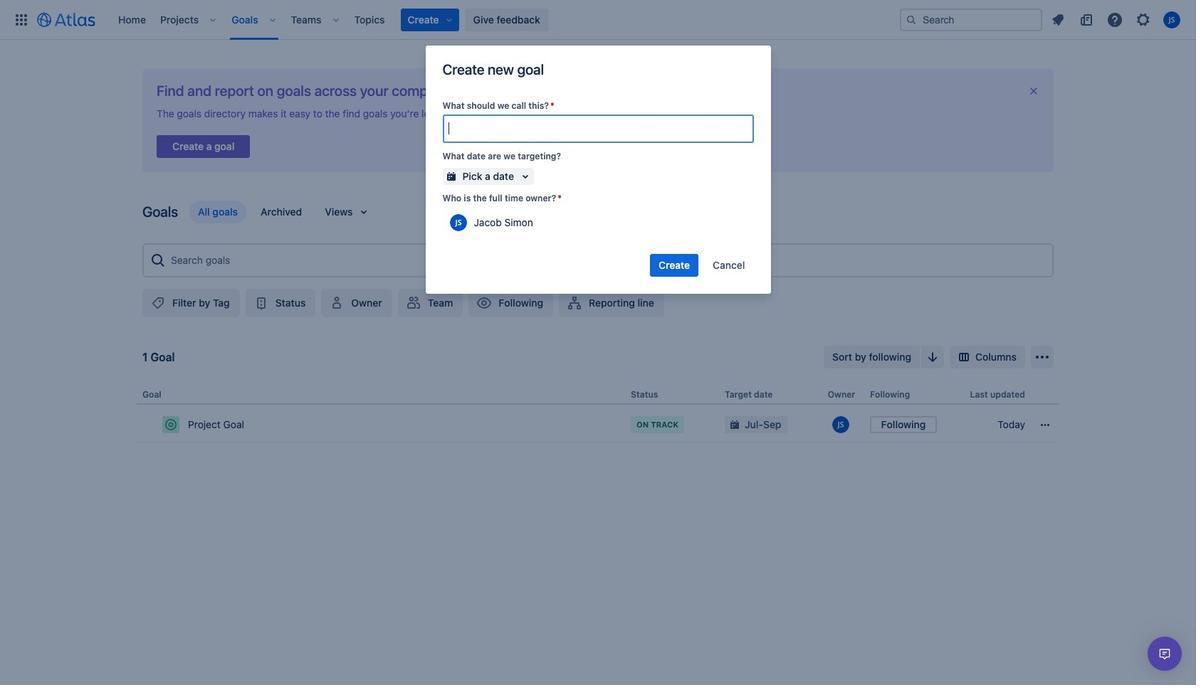 Task type: locate. For each thing, give the bounding box(es) containing it.
following image
[[476, 295, 493, 312]]

banner
[[0, 0, 1196, 40]]

search goals image
[[150, 252, 167, 269]]

Search goals field
[[167, 248, 1047, 273]]

Search field
[[900, 8, 1042, 31]]

None field
[[444, 116, 752, 142]]

close banner image
[[1028, 85, 1040, 97]]

label image
[[150, 295, 167, 312]]



Task type: describe. For each thing, give the bounding box(es) containing it.
search image
[[906, 14, 917, 25]]

status image
[[253, 295, 270, 312]]

reverse sort order image
[[924, 349, 941, 366]]

help image
[[1106, 11, 1124, 28]]

top element
[[9, 0, 900, 40]]



Task type: vqa. For each thing, say whether or not it's contained in the screenshot.
banner
yes



